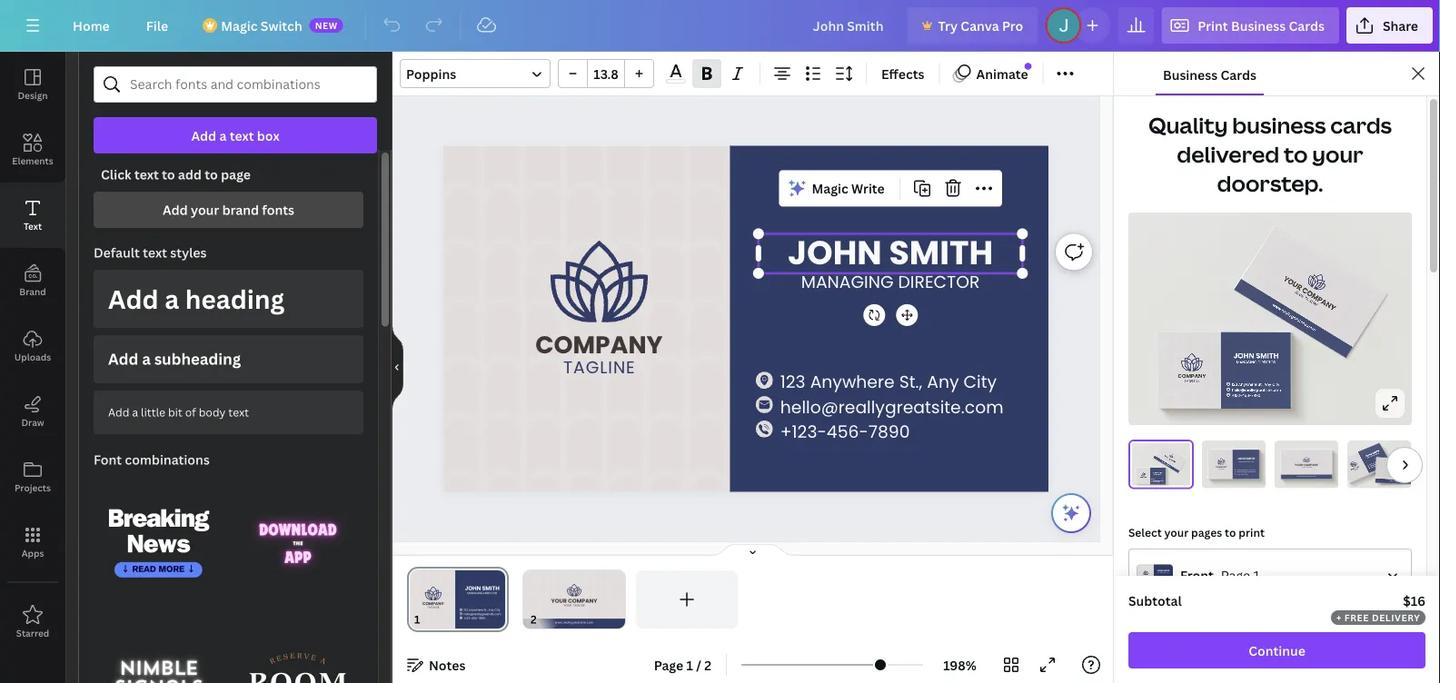 Task type: describe. For each thing, give the bounding box(es) containing it.
try canva pro button
[[908, 7, 1038, 44]]

magic for magic switch
[[221, 17, 258, 34]]

apps
[[21, 547, 44, 560]]

projects button
[[0, 445, 65, 510]]

1 horizontal spatial john smith managing director 123 anywhere st., any city hello@reallygreatsite.com +123-456-7890 company tagline
[[1351, 450, 1387, 472]]

body
[[199, 405, 226, 420]]

your inside 'your tagline www.reallygreatsite.com'
[[1294, 289, 1306, 299]]

any inside john smith managing director 123 anywhere st., any city hello@reallygreatsite.com +123-456-7890
[[1250, 469, 1253, 471]]

home link
[[58, 7, 124, 44]]

front
[[1181, 567, 1214, 584]]

delivered
[[1177, 140, 1280, 169]]

198%
[[944, 657, 977, 674]]

text button
[[0, 183, 65, 248]]

continue button
[[1129, 633, 1426, 669]]

1 vertical spatial group
[[94, 467, 225, 609]]

write
[[852, 180, 885, 197]]

+
[[1337, 612, 1343, 624]]

pages
[[1192, 525, 1223, 540]]

Search fonts and combinations search field
[[130, 67, 341, 102]]

animate button
[[948, 59, 1036, 88]]

notes button
[[400, 651, 473, 680]]

add a subheading
[[108, 349, 241, 370]]

combinations
[[125, 451, 210, 468]]

projects
[[15, 482, 51, 494]]

magic for magic write
[[812, 180, 849, 197]]

apps button
[[0, 510, 65, 575]]

city inside john smith managing director 123 anywhere st., any city hello@reallygreatsite.com +123-456-7890
[[1253, 469, 1256, 471]]

delivery
[[1373, 612, 1421, 624]]

main menu bar
[[0, 0, 1441, 52]]

business inside button
[[1164, 66, 1218, 83]]

page inside button
[[654, 657, 684, 674]]

1 inside button
[[687, 657, 693, 674]]

share
[[1383, 17, 1419, 34]]

box
[[257, 127, 280, 144]]

click text to add to page
[[101, 166, 251, 183]]

pro
[[1003, 17, 1024, 34]]

st., inside john smith managing director 123 anywhere st., any city hello@reallygreatsite.com +123-456-7890
[[1248, 469, 1250, 471]]

canva assistant image
[[1061, 503, 1083, 525]]

managing inside john smith managing director 123 anywhere st., any city hello@reallygreatsite.com +123-456-7890
[[1239, 461, 1247, 463]]

$16
[[1404, 592, 1426, 609]]

john smith managing director 123 anywhere st., any city hello@reallygreatsite.com +123-456-7890
[[1237, 457, 1257, 476]]

side panel tab list
[[0, 52, 65, 655]]

text
[[24, 220, 42, 232]]

your tagline www.reallygreatsite.com
[[1272, 289, 1320, 333]]

font
[[94, 451, 122, 468]]

Design title text field
[[799, 7, 900, 44]]

business inside dropdown button
[[1232, 17, 1286, 34]]

continue
[[1249, 642, 1306, 659]]

quality
[[1149, 110, 1228, 140]]

john inside john smith managing director 123 anywhere st., any city hello@reallygreatsite.com +123-456-7890
[[1238, 457, 1246, 461]]

starred button
[[0, 590, 65, 655]]

2 horizontal spatial your company your tagline www.reallygreatsite.com
[[1389, 470, 1410, 483]]

fonts
[[262, 201, 295, 219]]

business cards
[[1164, 66, 1257, 83]]

uploads button
[[0, 314, 65, 379]]

brand button
[[0, 248, 65, 314]]

default
[[94, 244, 140, 261]]

share button
[[1347, 7, 1434, 44]]

brand
[[222, 201, 259, 219]]

a for text
[[219, 127, 227, 144]]

add a heading
[[108, 282, 285, 316]]

2
[[705, 657, 712, 674]]

notes
[[429, 657, 466, 674]]

default text styles
[[94, 244, 207, 261]]

cards inside print business cards dropdown button
[[1289, 17, 1325, 34]]

design
[[18, 89, 48, 101]]

smith inside john smith managing director 123 anywhere st., any city hello@reallygreatsite.com +123-456-7890
[[1247, 457, 1256, 461]]

1 horizontal spatial your company your tagline www.reallygreatsite.com
[[1295, 464, 1319, 478]]

www.reallygreatsite.com inside 'your tagline www.reallygreatsite.com'
[[1272, 303, 1318, 333]]

text left styles
[[143, 244, 167, 261]]

a for subheading
[[142, 349, 151, 370]]

page 1 image
[[407, 571, 509, 629]]

0 vertical spatial page
[[1222, 567, 1251, 584]]

cards inside business cards button
[[1221, 66, 1257, 83]]

your for add your brand fonts
[[191, 201, 219, 219]]

add for add a subheading
[[108, 349, 139, 370]]

free
[[1345, 612, 1370, 624]]

of
[[185, 405, 196, 420]]

elements
[[12, 155, 53, 167]]

0 vertical spatial group
[[558, 59, 654, 88]]

styles
[[170, 244, 207, 261]]

tagline inside 'your tagline www.reallygreatsite.com'
[[1304, 296, 1320, 308]]

poppins
[[406, 65, 457, 82]]

magic write
[[812, 180, 885, 197]]

a for little
[[132, 405, 138, 420]]

uploads
[[14, 351, 51, 363]]

switch
[[261, 17, 302, 34]]

brand
[[19, 285, 46, 298]]

business cards button
[[1156, 52, 1264, 95]]

1 vertical spatial john smith managing director 123 anywhere st., any city hello@reallygreatsite.com +123-456-7890 company tagline
[[1141, 472, 1164, 483]]

company inside your company
[[1301, 285, 1339, 314]]

456- inside john smith managing director 123 anywhere st., any city hello@reallygreatsite.com +123-456-7890
[[1241, 474, 1245, 476]]

+123- inside john smith managing director 123 anywhere st., any city hello@reallygreatsite.com +123-456-7890
[[1237, 474, 1241, 476]]

business
[[1233, 110, 1327, 140]]

0 horizontal spatial john smith managing director
[[788, 230, 994, 294]]

add for add a heading
[[108, 282, 159, 316]]

hello@reallygreatsite.com inside 123 anywhere st., any city hello@reallygreatsite.com +123-456-7890
[[1233, 388, 1282, 393]]

1 horizontal spatial 1
[[1254, 567, 1261, 584]]

page 1 / 2
[[654, 657, 712, 674]]

file button
[[132, 7, 183, 44]]

add a little bit of body text button
[[94, 391, 364, 434]]

subtotal
[[1129, 592, 1182, 609]]

animate
[[977, 65, 1029, 82]]

magic switch
[[221, 17, 302, 34]]

anywhere inside john smith managing director 123 anywhere st., any city hello@reallygreatsite.com +123-456-7890
[[1240, 469, 1247, 471]]

try canva pro
[[939, 17, 1024, 34]]

poppins button
[[400, 59, 551, 88]]



Task type: vqa. For each thing, say whether or not it's contained in the screenshot.
49% dropdown button
no



Task type: locate. For each thing, give the bounding box(es) containing it.
bit
[[168, 405, 183, 420]]

1 horizontal spatial magic
[[812, 180, 849, 197]]

add left subheading
[[108, 349, 139, 370]]

a down styles
[[165, 282, 179, 316]]

1 vertical spatial your
[[191, 201, 219, 219]]

effects button
[[874, 59, 932, 88]]

text right body
[[228, 405, 249, 420]]

magic
[[221, 17, 258, 34], [812, 180, 849, 197]]

to left add
[[162, 166, 175, 183]]

add a heading button
[[94, 270, 364, 328]]

magic left write
[[812, 180, 849, 197]]

1 horizontal spatial your
[[1165, 525, 1189, 540]]

business right print
[[1232, 17, 1286, 34]]

john smith managing director 123 anywhere st., any city hello@reallygreatsite.com +123-456-7890 company tagline
[[1351, 450, 1387, 472], [1141, 472, 1164, 483]]

draw button
[[0, 379, 65, 445]]

hide image
[[392, 324, 404, 411]]

add down the default
[[108, 282, 159, 316]]

add a text box
[[191, 127, 280, 144]]

0 vertical spatial magic
[[221, 17, 258, 34]]

cards left share dropdown button
[[1289, 17, 1325, 34]]

0 vertical spatial cards
[[1289, 17, 1325, 34]]

a left little
[[132, 405, 138, 420]]

page
[[1222, 567, 1251, 584], [654, 657, 684, 674]]

company tagline
[[536, 328, 663, 379], [1178, 372, 1207, 384], [1216, 466, 1227, 470]]

front page 1
[[1181, 567, 1261, 584]]

your company
[[1282, 274, 1339, 314]]

0 horizontal spatial 123 anywhere st., any city hello@reallygreatsite.com +123-456-7890
[[781, 371, 1004, 444]]

starred
[[16, 627, 49, 639]]

7890
[[1252, 393, 1261, 398], [869, 420, 910, 444], [1377, 464, 1381, 467], [1245, 474, 1249, 476], [1157, 482, 1160, 483]]

doorstep.
[[1218, 169, 1324, 198]]

any
[[927, 371, 960, 394], [1265, 382, 1272, 387], [1380, 459, 1383, 462], [1250, 469, 1253, 471], [1160, 479, 1162, 480]]

page right front
[[1222, 567, 1251, 584]]

2 horizontal spatial company tagline
[[1216, 466, 1227, 470]]

magic write button
[[783, 174, 892, 203]]

page
[[221, 166, 251, 183]]

123
[[781, 371, 806, 394], [1232, 382, 1238, 387], [1369, 464, 1372, 466], [1237, 469, 1240, 471], [1153, 479, 1154, 480]]

1 down print
[[1254, 567, 1261, 584]]

0 horizontal spatial magic
[[221, 17, 258, 34]]

1 vertical spatial john smith managing director
[[1234, 351, 1279, 365]]

1 vertical spatial 1
[[687, 657, 693, 674]]

+ free delivery
[[1337, 612, 1421, 624]]

heading
[[185, 282, 285, 316]]

new image
[[1025, 63, 1032, 70]]

john smith managing director down 'your tagline www.reallygreatsite.com'
[[1234, 351, 1279, 365]]

1 horizontal spatial group
[[558, 59, 654, 88]]

your for select your pages to print
[[1165, 525, 1189, 540]]

add a text box button
[[94, 117, 377, 154]]

a up 'page'
[[219, 127, 227, 144]]

to left print
[[1225, 525, 1237, 540]]

magic inside button
[[812, 180, 849, 197]]

john
[[788, 230, 882, 277], [1234, 351, 1255, 361], [1365, 453, 1373, 459], [1238, 457, 1246, 461], [1153, 472, 1158, 475]]

1 horizontal spatial business
[[1232, 17, 1286, 34]]

your inside quality business cards delivered to your doorstep.
[[1313, 140, 1364, 169]]

cards
[[1331, 110, 1393, 140]]

draw
[[21, 416, 44, 429]]

0 vertical spatial 1
[[1254, 567, 1261, 584]]

smith
[[889, 230, 994, 277], [1256, 351, 1279, 361], [1372, 450, 1381, 456], [1247, 457, 1256, 461], [1159, 472, 1164, 475]]

0 horizontal spatial 1
[[687, 657, 693, 674]]

quality business cards delivered to your doorstep.
[[1149, 110, 1393, 198]]

file
[[146, 17, 168, 34]]

add for add your brand fonts
[[163, 201, 188, 219]]

add for add a text box
[[191, 127, 216, 144]]

text inside button
[[228, 405, 249, 420]]

1 left /
[[687, 657, 693, 674]]

0 horizontal spatial business
[[1164, 66, 1218, 83]]

select
[[1129, 525, 1162, 540]]

0 horizontal spatial your
[[191, 201, 219, 219]]

anywhere
[[811, 371, 895, 394], [1239, 382, 1258, 387], [1372, 461, 1378, 465], [1240, 469, 1247, 471], [1155, 479, 1159, 480]]

0 horizontal spatial page
[[654, 657, 684, 674]]

2 vertical spatial your
[[1165, 525, 1189, 540]]

add
[[178, 166, 202, 183]]

0 vertical spatial john smith managing director 123 anywhere st., any city hello@reallygreatsite.com +123-456-7890 company tagline
[[1351, 450, 1387, 472]]

0 horizontal spatial company tagline
[[536, 328, 663, 379]]

to right delivered
[[1284, 140, 1308, 169]]

0 vertical spatial john smith managing director
[[788, 230, 994, 294]]

0 horizontal spatial group
[[94, 467, 225, 609]]

cards
[[1289, 17, 1325, 34], [1221, 66, 1257, 83]]

– – number field
[[594, 65, 619, 82]]

st.,
[[900, 371, 923, 394], [1259, 382, 1264, 387], [1378, 460, 1380, 463], [1248, 469, 1250, 471], [1159, 479, 1160, 480]]

add a little bit of body text
[[108, 405, 249, 420]]

canva
[[961, 17, 1000, 34]]

a inside "button"
[[142, 349, 151, 370]]

try
[[939, 17, 958, 34]]

select your pages to print
[[1129, 525, 1265, 540]]

company
[[1301, 285, 1339, 314], [536, 328, 663, 362], [1178, 372, 1207, 380], [1168, 457, 1177, 464], [1304, 464, 1319, 468], [1351, 465, 1361, 471], [1216, 466, 1227, 469], [1397, 470, 1410, 474], [1141, 477, 1147, 479]]

/
[[697, 657, 702, 674]]

effects
[[882, 65, 925, 82]]

little
[[141, 405, 165, 420]]

text right click
[[134, 166, 159, 183]]

hide pages image
[[709, 544, 797, 558]]

0 horizontal spatial john smith managing director 123 anywhere st., any city hello@reallygreatsite.com +123-456-7890 company tagline
[[1141, 472, 1164, 483]]

font combinations
[[94, 451, 210, 468]]

text
[[230, 127, 254, 144], [134, 166, 159, 183], [143, 244, 167, 261], [228, 405, 249, 420]]

1 horizontal spatial company tagline
[[1178, 372, 1207, 384]]

to
[[1284, 140, 1308, 169], [162, 166, 175, 183], [205, 166, 218, 183], [1225, 525, 1237, 540]]

director inside john smith managing director 123 anywhere st., any city hello@reallygreatsite.com +123-456-7890
[[1247, 461, 1254, 463]]

add your brand fonts
[[163, 201, 295, 219]]

subheading
[[154, 349, 241, 370]]

7890 inside john smith managing director 123 anywhere st., any city hello@reallygreatsite.com +123-456-7890
[[1245, 474, 1249, 476]]

magic left switch
[[221, 17, 258, 34]]

add for add a little bit of body text
[[108, 405, 130, 420]]

add inside "button"
[[108, 349, 139, 370]]

tagline
[[1304, 296, 1320, 308], [563, 356, 636, 379], [1185, 379, 1201, 384], [1169, 460, 1173, 462], [1306, 467, 1313, 469], [1354, 468, 1360, 472], [1219, 468, 1225, 470], [1399, 473, 1404, 475], [1142, 478, 1146, 480]]

elements button
[[0, 117, 65, 183]]

1 horizontal spatial page
[[1222, 567, 1251, 584]]

new
[[315, 19, 338, 31]]

2 horizontal spatial your
[[1313, 140, 1364, 169]]

magic inside main menu bar
[[221, 17, 258, 34]]

director
[[899, 271, 980, 294], [1258, 360, 1276, 365], [1374, 453, 1381, 456], [1247, 461, 1254, 463], [1159, 474, 1163, 475]]

0 horizontal spatial cards
[[1221, 66, 1257, 83]]

#fafaff image
[[666, 79, 686, 84], [666, 79, 686, 84]]

add
[[191, 127, 216, 144], [163, 201, 188, 219], [108, 282, 159, 316], [108, 349, 139, 370], [108, 405, 130, 420]]

a
[[219, 127, 227, 144], [165, 282, 179, 316], [142, 349, 151, 370], [132, 405, 138, 420]]

to inside quality business cards delivered to your doorstep.
[[1284, 140, 1308, 169]]

your company your tagline www.reallygreatsite.com
[[1162, 455, 1177, 468], [1295, 464, 1319, 478], [1389, 470, 1410, 483]]

1 vertical spatial page
[[654, 657, 684, 674]]

design button
[[0, 52, 65, 117]]

456-
[[1243, 393, 1252, 398], [827, 420, 869, 444], [1374, 465, 1378, 468], [1241, 474, 1245, 476], [1155, 482, 1157, 483]]

home
[[73, 17, 110, 34]]

cards down print business cards dropdown button at the top
[[1221, 66, 1257, 83]]

add left little
[[108, 405, 130, 420]]

0 vertical spatial business
[[1232, 17, 1286, 34]]

print business cards
[[1198, 17, 1325, 34]]

add up add
[[191, 127, 216, 144]]

Page title text field
[[428, 611, 435, 629]]

to right add
[[205, 166, 218, 183]]

group
[[558, 59, 654, 88], [94, 467, 225, 609]]

a for heading
[[165, 282, 179, 316]]

text inside button
[[230, 127, 254, 144]]

a inside button
[[132, 405, 138, 420]]

click
[[101, 166, 131, 183]]

198% button
[[931, 651, 990, 680]]

your inside your company
[[1282, 274, 1305, 293]]

a left subheading
[[142, 349, 151, 370]]

123 anywhere st., any city hello@reallygreatsite.com +123-456-7890
[[781, 371, 1004, 444], [1232, 382, 1282, 398]]

business up quality
[[1164, 66, 1218, 83]]

0 horizontal spatial your company your tagline www.reallygreatsite.com
[[1162, 455, 1177, 468]]

text left 'box'
[[230, 127, 254, 144]]

1 horizontal spatial 123 anywhere st., any city hello@reallygreatsite.com +123-456-7890
[[1232, 382, 1282, 398]]

1 vertical spatial business
[[1164, 66, 1218, 83]]

123 inside john smith managing director 123 anywhere st., any city hello@reallygreatsite.com +123-456-7890
[[1237, 469, 1240, 471]]

john smith managing director
[[788, 230, 994, 294], [1234, 351, 1279, 365]]

1 vertical spatial cards
[[1221, 66, 1257, 83]]

add down click text to add to page
[[163, 201, 188, 219]]

print
[[1239, 525, 1265, 540]]

1 horizontal spatial cards
[[1289, 17, 1325, 34]]

add inside button
[[108, 405, 130, 420]]

page left /
[[654, 657, 684, 674]]

hello@reallygreatsite.com inside john smith managing director 123 anywhere st., any city hello@reallygreatsite.com +123-456-7890
[[1237, 472, 1257, 474]]

0 vertical spatial your
[[1313, 140, 1364, 169]]

your inside button
[[191, 201, 219, 219]]

1 vertical spatial magic
[[812, 180, 849, 197]]

john smith managing director down write
[[788, 230, 994, 294]]

1 horizontal spatial john smith managing director
[[1234, 351, 1279, 365]]

print business cards button
[[1162, 7, 1340, 44]]

page 1 / 2 button
[[647, 651, 719, 680]]



